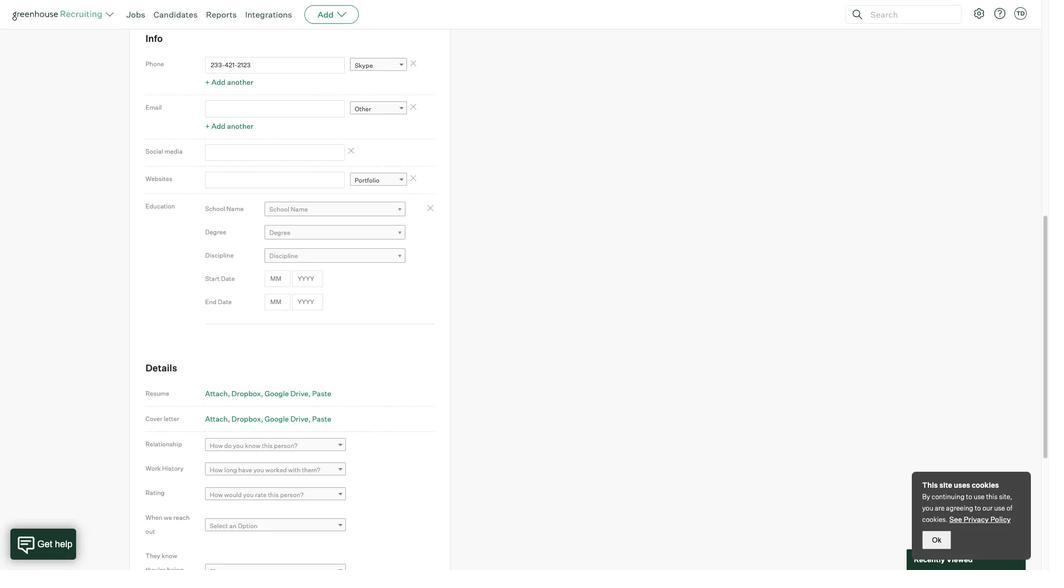 Task type: describe. For each thing, give the bounding box(es) containing it.
see
[[950, 515, 962, 524]]

select an option
[[210, 523, 258, 530]]

privacy
[[964, 515, 989, 524]]

this inside 'by continuing to use this site, you are agreeing to our use of cookies.'
[[986, 493, 998, 501]]

see privacy policy link
[[950, 515, 1011, 524]]

0 horizontal spatial school name
[[205, 205, 244, 213]]

date for start date
[[221, 275, 235, 283]]

td button
[[1015, 7, 1027, 20]]

integrations link
[[245, 9, 292, 20]]

mm text field for end date
[[265, 294, 291, 311]]

td button
[[1013, 5, 1029, 22]]

know inside they know they're bein
[[162, 552, 177, 560]]

drive for cover letter
[[291, 415, 308, 424]]

reach
[[173, 514, 190, 522]]

school name link
[[265, 202, 406, 217]]

add for skype
[[211, 78, 226, 87]]

how would you rate this person?
[[210, 491, 304, 499]]

yyyy text field for end date
[[292, 294, 323, 311]]

how long have you worked with them? link
[[205, 463, 346, 478]]

degree link
[[265, 225, 406, 240]]

greenhouse recruiting image
[[12, 8, 106, 21]]

0 horizontal spatial name
[[226, 205, 244, 213]]

+ for email
[[205, 121, 210, 130]]

person? for how would you rate this person?
[[280, 491, 304, 499]]

+ add another for phone
[[205, 78, 253, 87]]

discipline inside 'link'
[[269, 252, 298, 260]]

+ add another for email
[[205, 121, 253, 130]]

1 horizontal spatial school name
[[269, 206, 308, 213]]

other link
[[350, 102, 407, 117]]

email
[[146, 104, 162, 111]]

reports
[[206, 9, 237, 20]]

media
[[165, 147, 183, 155]]

continuing
[[932, 493, 965, 501]]

by continuing to use this site, you are agreeing to our use of cookies.
[[922, 493, 1013, 524]]

site
[[940, 481, 953, 490]]

0 horizontal spatial degree
[[205, 229, 226, 236]]

discipline link
[[265, 249, 406, 264]]

policy
[[991, 515, 1011, 524]]

letter
[[164, 415, 179, 423]]

this for know
[[262, 442, 273, 450]]

attach for resume
[[205, 389, 228, 398]]

paste link for resume
[[312, 389, 331, 398]]

Search text field
[[868, 7, 952, 22]]

an
[[229, 523, 237, 530]]

how do you know this person? link
[[205, 439, 346, 454]]

yyyy text field for start date
[[292, 271, 323, 287]]

would
[[224, 491, 242, 499]]

cover letter
[[146, 415, 179, 423]]

google for cover letter
[[265, 415, 289, 424]]

select an option link
[[205, 519, 346, 534]]

this site uses cookies
[[922, 481, 999, 490]]

when
[[146, 514, 162, 522]]

start date
[[205, 275, 235, 283]]

name inside school name link
[[291, 206, 308, 213]]

end date
[[205, 298, 232, 306]]

recently viewed
[[914, 556, 973, 565]]

cookies
[[972, 481, 999, 490]]

you left rate
[[243, 491, 254, 499]]

websites
[[146, 175, 172, 183]]

they
[[146, 552, 160, 560]]

viewed
[[947, 556, 973, 565]]

out
[[146, 528, 155, 536]]

long
[[224, 467, 237, 475]]

paste link for cover letter
[[312, 415, 331, 424]]

portfolio
[[355, 177, 380, 184]]

by
[[922, 493, 930, 501]]

site,
[[999, 493, 1012, 501]]

0 vertical spatial use
[[974, 493, 985, 501]]

worked
[[265, 467, 287, 475]]

social media
[[146, 147, 183, 155]]

do
[[224, 442, 232, 450]]

1 horizontal spatial school
[[269, 206, 289, 213]]

them?
[[302, 467, 320, 475]]

how do you know this person?
[[210, 442, 298, 450]]

with
[[288, 467, 301, 475]]

reports link
[[206, 9, 237, 20]]

education
[[146, 203, 175, 210]]

details
[[146, 363, 177, 374]]

info
[[146, 33, 163, 44]]

see privacy policy
[[950, 515, 1011, 524]]

add button
[[305, 5, 359, 24]]

person? for how do you know this person?
[[274, 442, 298, 450]]

option
[[238, 523, 258, 530]]

cookies.
[[922, 516, 948, 524]]

attach link for resume
[[205, 389, 230, 398]]

portfolio link
[[350, 173, 407, 188]]

dropbox link for resume
[[232, 389, 263, 398]]



Task type: vqa. For each thing, say whether or not it's contained in the screenshot.
'Integrations'
yes



Task type: locate. For each thing, give the bounding box(es) containing it.
agreeing
[[946, 504, 973, 513]]

0 horizontal spatial to
[[966, 493, 972, 501]]

None text field
[[205, 57, 345, 74], [205, 101, 345, 117], [205, 57, 345, 74], [205, 101, 345, 117]]

2 + add another link from the top
[[205, 121, 253, 130]]

our
[[983, 504, 993, 513]]

0 vertical spatial dropbox
[[232, 389, 261, 398]]

+ add another link for phone
[[205, 78, 253, 87]]

0 vertical spatial mm text field
[[265, 271, 291, 287]]

history
[[162, 465, 184, 473]]

paste
[[312, 389, 331, 398], [312, 415, 331, 424]]

0 vertical spatial another
[[227, 78, 253, 87]]

+ add another
[[205, 78, 253, 87], [205, 121, 253, 130]]

1 + add another from the top
[[205, 78, 253, 87]]

google for resume
[[265, 389, 289, 398]]

1 vertical spatial add
[[211, 78, 226, 87]]

jobs link
[[126, 9, 145, 20]]

+ add another link
[[205, 78, 253, 87], [205, 121, 253, 130]]

1 vertical spatial attach dropbox google drive paste
[[205, 415, 331, 424]]

how would you rate this person? link
[[205, 488, 346, 503]]

1 + add another link from the top
[[205, 78, 253, 87]]

this right rate
[[268, 491, 279, 499]]

0 vertical spatial dropbox link
[[232, 389, 263, 398]]

2 paste from the top
[[312, 415, 331, 424]]

you inside 'by continuing to use this site, you are agreeing to our use of cookies.'
[[922, 504, 934, 513]]

1 horizontal spatial know
[[245, 442, 261, 450]]

2 another from the top
[[227, 121, 253, 130]]

another for phone
[[227, 78, 253, 87]]

other
[[355, 105, 371, 113]]

0 vertical spatial attach link
[[205, 389, 230, 398]]

0 vertical spatial google
[[265, 389, 289, 398]]

2 google drive link from the top
[[265, 415, 311, 424]]

drive
[[291, 389, 308, 398], [291, 415, 308, 424]]

discipline
[[205, 252, 234, 260], [269, 252, 298, 260]]

0 vertical spatial add
[[318, 9, 334, 20]]

date right end
[[218, 298, 232, 306]]

this up our
[[986, 493, 998, 501]]

rate
[[255, 491, 267, 499]]

td
[[1017, 10, 1025, 17]]

MM text field
[[265, 271, 291, 287], [265, 294, 291, 311]]

2 drive from the top
[[291, 415, 308, 424]]

1 horizontal spatial use
[[994, 504, 1005, 513]]

0 vertical spatial +
[[205, 78, 210, 87]]

work
[[146, 465, 161, 473]]

person? up 'with'
[[274, 442, 298, 450]]

2 + add another from the top
[[205, 121, 253, 130]]

degree
[[205, 229, 226, 236], [269, 229, 291, 237]]

0 vertical spatial person?
[[274, 442, 298, 450]]

1 vertical spatial dropbox link
[[232, 415, 263, 424]]

person? down 'with'
[[280, 491, 304, 499]]

cover
[[146, 415, 162, 423]]

work history
[[146, 465, 184, 473]]

phone
[[146, 60, 164, 68]]

another for email
[[227, 121, 253, 130]]

use
[[974, 493, 985, 501], [994, 504, 1005, 513]]

to down uses
[[966, 493, 972, 501]]

know right the they
[[162, 552, 177, 560]]

1 vertical spatial google
[[265, 415, 289, 424]]

how for how long have you worked with them?
[[210, 467, 223, 475]]

of
[[1007, 504, 1013, 513]]

when we reach out
[[146, 514, 190, 536]]

1 vertical spatial another
[[227, 121, 253, 130]]

1 vertical spatial google drive link
[[265, 415, 311, 424]]

2 google from the top
[[265, 415, 289, 424]]

0 horizontal spatial use
[[974, 493, 985, 501]]

how left the would
[[210, 491, 223, 499]]

attach link for cover letter
[[205, 415, 230, 424]]

they're
[[146, 566, 166, 571]]

jobs
[[126, 9, 145, 20]]

0 vertical spatial paste link
[[312, 389, 331, 398]]

0 vertical spatial how
[[210, 442, 223, 450]]

1 vertical spatial attach link
[[205, 415, 230, 424]]

attach for cover letter
[[205, 415, 228, 424]]

candidates link
[[154, 9, 198, 20]]

1 vertical spatial + add another
[[205, 121, 253, 130]]

1 vertical spatial use
[[994, 504, 1005, 513]]

select
[[210, 523, 228, 530]]

this for rate
[[268, 491, 279, 499]]

1 vertical spatial yyyy text field
[[292, 294, 323, 311]]

attach
[[205, 389, 228, 398], [205, 415, 228, 424]]

uses
[[954, 481, 970, 490]]

YYYY text field
[[292, 271, 323, 287], [292, 294, 323, 311]]

2 vertical spatial add
[[211, 121, 226, 130]]

1 paste from the top
[[312, 389, 331, 398]]

google drive link for resume
[[265, 389, 311, 398]]

1 yyyy text field from the top
[[292, 271, 323, 287]]

attach dropbox google drive paste for resume
[[205, 389, 331, 398]]

0 horizontal spatial school
[[205, 205, 225, 213]]

add for other
[[211, 121, 226, 130]]

1 google drive link from the top
[[265, 389, 311, 398]]

this
[[922, 481, 938, 490]]

None text field
[[205, 144, 345, 161], [205, 172, 345, 189], [205, 144, 345, 161], [205, 172, 345, 189]]

+
[[205, 78, 210, 87], [205, 121, 210, 130]]

1 attach from the top
[[205, 389, 228, 398]]

1 vertical spatial +
[[205, 121, 210, 130]]

1 vertical spatial mm text field
[[265, 294, 291, 311]]

0 vertical spatial yyyy text field
[[292, 271, 323, 287]]

1 vertical spatial paste link
[[312, 415, 331, 424]]

add inside popup button
[[318, 9, 334, 20]]

use down cookies
[[974, 493, 985, 501]]

1 drive from the top
[[291, 389, 308, 398]]

date for end date
[[218, 298, 232, 306]]

0 vertical spatial drive
[[291, 389, 308, 398]]

how for how would you rate this person?
[[210, 491, 223, 499]]

another
[[227, 78, 253, 87], [227, 121, 253, 130]]

to left our
[[975, 504, 981, 513]]

1 another from the top
[[227, 78, 253, 87]]

1 how from the top
[[210, 442, 223, 450]]

1 vertical spatial dropbox
[[232, 415, 261, 424]]

know right do in the bottom left of the page
[[245, 442, 261, 450]]

0 vertical spatial attach dropbox google drive paste
[[205, 389, 331, 398]]

date right start
[[221, 275, 235, 283]]

mm text field for start date
[[265, 271, 291, 287]]

how left do in the bottom left of the page
[[210, 442, 223, 450]]

1 attach dropbox google drive paste from the top
[[205, 389, 331, 398]]

attach dropbox google drive paste for cover letter
[[205, 415, 331, 424]]

candidates
[[154, 9, 198, 20]]

name
[[226, 205, 244, 213], [291, 206, 308, 213]]

ok
[[932, 537, 942, 545]]

dropbox for cover letter
[[232, 415, 261, 424]]

1 vertical spatial attach
[[205, 415, 228, 424]]

end
[[205, 298, 217, 306]]

2 mm text field from the top
[[265, 294, 291, 311]]

0 vertical spatial google drive link
[[265, 389, 311, 398]]

resume
[[146, 390, 169, 398]]

skype link
[[350, 58, 407, 73]]

2 how from the top
[[210, 467, 223, 475]]

1 google from the top
[[265, 389, 289, 398]]

add
[[318, 9, 334, 20], [211, 78, 226, 87], [211, 121, 226, 130]]

1 vertical spatial date
[[218, 298, 232, 306]]

paste for cover letter
[[312, 415, 331, 424]]

1 vertical spatial person?
[[280, 491, 304, 499]]

1 horizontal spatial name
[[291, 206, 308, 213]]

we
[[164, 514, 172, 522]]

2 + from the top
[[205, 121, 210, 130]]

2 yyyy text field from the top
[[292, 294, 323, 311]]

0 vertical spatial attach
[[205, 389, 228, 398]]

2 attach link from the top
[[205, 415, 230, 424]]

+ add another link for email
[[205, 121, 253, 130]]

1 vertical spatial to
[[975, 504, 981, 513]]

0 horizontal spatial know
[[162, 552, 177, 560]]

attach dropbox google drive paste
[[205, 389, 331, 398], [205, 415, 331, 424]]

how for how do you know this person?
[[210, 442, 223, 450]]

google
[[265, 389, 289, 398], [265, 415, 289, 424]]

school
[[205, 205, 225, 213], [269, 206, 289, 213]]

0 vertical spatial + add another
[[205, 78, 253, 87]]

1 horizontal spatial discipline
[[269, 252, 298, 260]]

1 horizontal spatial degree
[[269, 229, 291, 237]]

1 dropbox link from the top
[[232, 389, 263, 398]]

1 dropbox from the top
[[232, 389, 261, 398]]

skype
[[355, 62, 373, 69]]

date
[[221, 275, 235, 283], [218, 298, 232, 306]]

drive for resume
[[291, 389, 308, 398]]

are
[[935, 504, 945, 513]]

how long have you worked with them?
[[210, 467, 320, 475]]

know
[[245, 442, 261, 450], [162, 552, 177, 560]]

how left long
[[210, 467, 223, 475]]

you right do in the bottom left of the page
[[233, 442, 244, 450]]

0 vertical spatial know
[[245, 442, 261, 450]]

this up how long have you worked with them?
[[262, 442, 273, 450]]

relationship
[[146, 441, 182, 448]]

this
[[262, 442, 273, 450], [268, 491, 279, 499], [986, 493, 998, 501]]

2 attach dropbox google drive paste from the top
[[205, 415, 331, 424]]

integrations
[[245, 9, 292, 20]]

social
[[146, 147, 163, 155]]

0 vertical spatial + add another link
[[205, 78, 253, 87]]

1 vertical spatial + add another link
[[205, 121, 253, 130]]

start
[[205, 275, 220, 283]]

2 dropbox link from the top
[[232, 415, 263, 424]]

google drive link for cover letter
[[265, 415, 311, 424]]

paste for resume
[[312, 389, 331, 398]]

1 horizontal spatial to
[[975, 504, 981, 513]]

1 vertical spatial know
[[162, 552, 177, 560]]

you down "by"
[[922, 504, 934, 513]]

use left of
[[994, 504, 1005, 513]]

0 horizontal spatial discipline
[[205, 252, 234, 260]]

1 + from the top
[[205, 78, 210, 87]]

attach link
[[205, 389, 230, 398], [205, 415, 230, 424]]

know inside how do you know this person? link
[[245, 442, 261, 450]]

0 vertical spatial to
[[966, 493, 972, 501]]

+ for phone
[[205, 78, 210, 87]]

2 attach from the top
[[205, 415, 228, 424]]

1 vertical spatial how
[[210, 467, 223, 475]]

1 mm text field from the top
[[265, 271, 291, 287]]

you right have
[[254, 467, 264, 475]]

2 dropbox from the top
[[232, 415, 261, 424]]

2 paste link from the top
[[312, 415, 331, 424]]

have
[[238, 467, 252, 475]]

1 attach link from the top
[[205, 389, 230, 398]]

3 how from the top
[[210, 491, 223, 499]]

1 vertical spatial paste
[[312, 415, 331, 424]]

2 vertical spatial how
[[210, 491, 223, 499]]

configure image
[[973, 7, 986, 20]]

1 vertical spatial drive
[[291, 415, 308, 424]]

dropbox for resume
[[232, 389, 261, 398]]

dropbox link for cover letter
[[232, 415, 263, 424]]

rating
[[146, 490, 165, 497]]

they know they're bein
[[146, 552, 184, 571]]

1 paste link from the top
[[312, 389, 331, 398]]

ok button
[[922, 531, 951, 550]]

0 vertical spatial date
[[221, 275, 235, 283]]

to
[[966, 493, 972, 501], [975, 504, 981, 513]]

recently
[[914, 556, 945, 565]]

0 vertical spatial paste
[[312, 389, 331, 398]]



